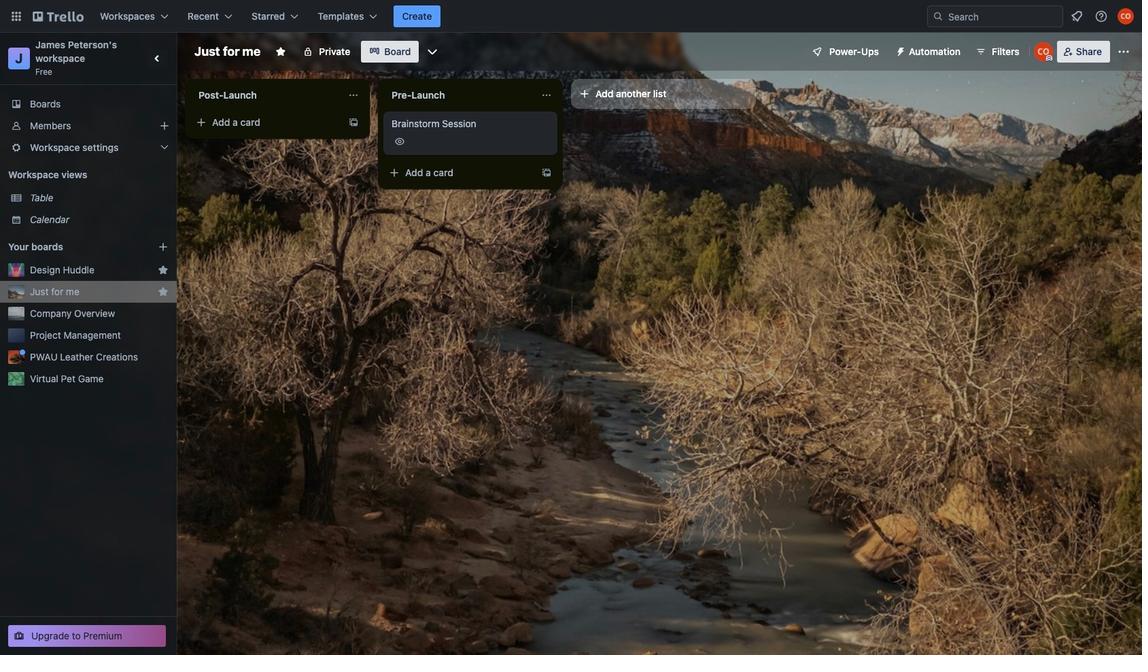 Task type: locate. For each thing, give the bounding box(es) containing it.
primary element
[[0, 0, 1143, 33]]

starred icon image
[[158, 265, 169, 275], [158, 286, 169, 297]]

0 vertical spatial create from template… image
[[348, 117, 359, 128]]

christina overa (christinaovera) image inside "primary" 'element'
[[1118, 8, 1135, 24]]

1 horizontal spatial christina overa (christinaovera) image
[[1118, 8, 1135, 24]]

0 horizontal spatial christina overa (christinaovera) image
[[1034, 42, 1053, 61]]

0 vertical spatial starred icon image
[[158, 265, 169, 275]]

1 vertical spatial starred icon image
[[158, 286, 169, 297]]

0 horizontal spatial create from template… image
[[348, 117, 359, 128]]

create from template… image
[[348, 117, 359, 128], [541, 167, 552, 178]]

Board name text field
[[188, 41, 267, 63]]

0 vertical spatial christina overa (christinaovera) image
[[1118, 8, 1135, 24]]

None text field
[[190, 84, 343, 106], [384, 84, 536, 106], [190, 84, 343, 106], [384, 84, 536, 106]]

open information menu image
[[1095, 10, 1109, 23]]

christina overa (christinaovera) image right open information menu image
[[1118, 8, 1135, 24]]

this member is an admin of this board. image
[[1047, 55, 1053, 61]]

star or unstar board image
[[276, 46, 287, 57]]

Search field
[[944, 7, 1063, 26]]

1 vertical spatial create from template… image
[[541, 167, 552, 178]]

christina overa (christinaovera) image
[[1118, 8, 1135, 24], [1034, 42, 1053, 61]]

back to home image
[[33, 5, 84, 27]]

christina overa (christinaovera) image down search field on the right
[[1034, 42, 1053, 61]]



Task type: vqa. For each thing, say whether or not it's contained in the screenshot.
list to the left
no



Task type: describe. For each thing, give the bounding box(es) containing it.
show menu image
[[1118, 45, 1131, 58]]

search image
[[933, 11, 944, 22]]

customize views image
[[426, 45, 440, 58]]

workspace navigation collapse icon image
[[148, 49, 167, 68]]

sm image
[[890, 41, 909, 60]]

add board image
[[158, 241, 169, 252]]

0 notifications image
[[1069, 8, 1086, 24]]

1 horizontal spatial create from template… image
[[541, 167, 552, 178]]

1 starred icon image from the top
[[158, 265, 169, 275]]

your boards with 6 items element
[[8, 239, 137, 255]]

2 starred icon image from the top
[[158, 286, 169, 297]]

1 vertical spatial christina overa (christinaovera) image
[[1034, 42, 1053, 61]]



